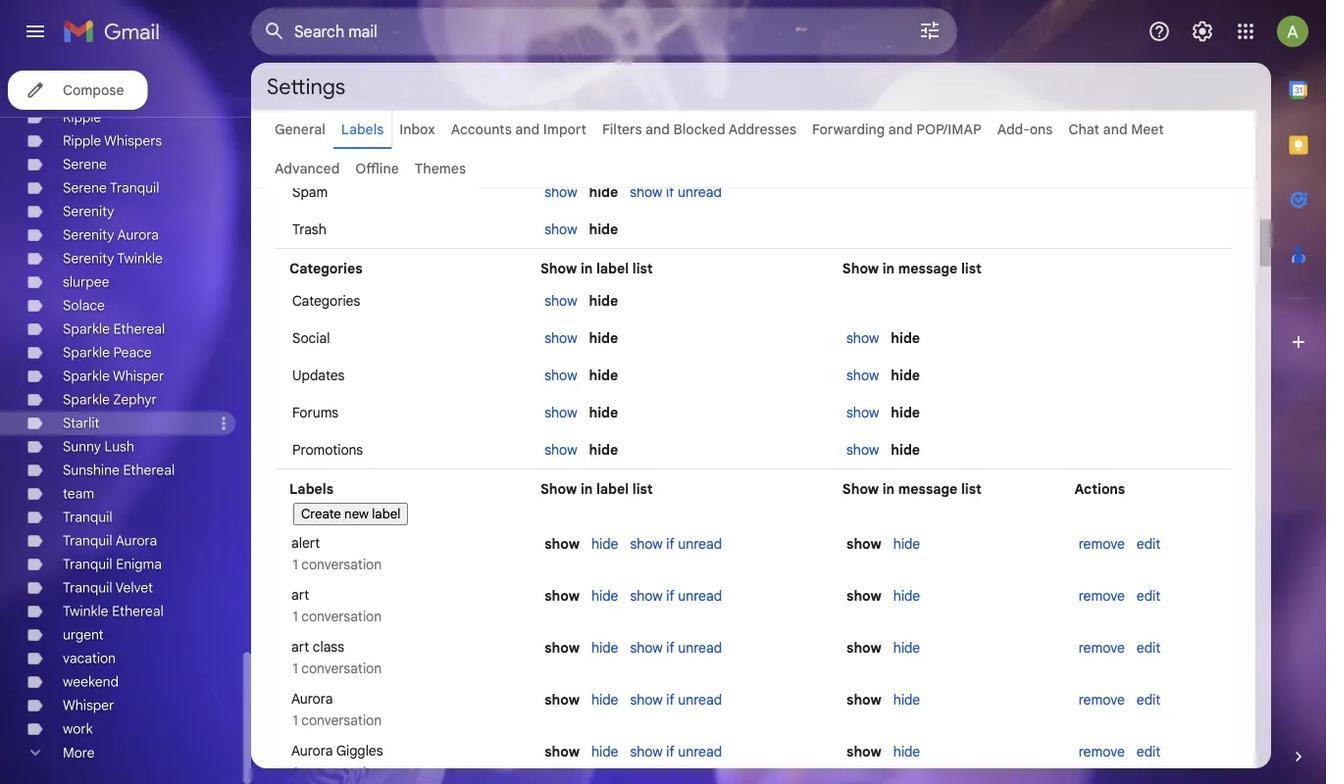 Task type: locate. For each thing, give the bounding box(es) containing it.
3 if from the top
[[666, 588, 675, 605]]

3 conversation from the top
[[301, 660, 382, 677]]

5 edit from the top
[[1137, 744, 1161, 761]]

1 ripple from the top
[[63, 109, 101, 126]]

ons
[[1030, 121, 1053, 138]]

serene tranquil
[[63, 180, 159, 197]]

4 edit from the top
[[1137, 692, 1161, 709]]

show in message list
[[842, 260, 982, 277], [842, 481, 982, 498]]

1 1 from the top
[[293, 556, 298, 573]]

if for aurora 1 conversation
[[666, 692, 675, 709]]

ethereal for sunshine ethereal
[[123, 462, 175, 479]]

2 vertical spatial label
[[372, 506, 400, 523]]

3 show if unread link from the top
[[630, 588, 722, 605]]

sparkle down "sparkle peace" link
[[63, 368, 110, 385]]

3 show if unread from the top
[[630, 588, 722, 605]]

1 up art class 1 conversation
[[293, 608, 298, 625]]

tranquil down tranquil link
[[63, 533, 112, 550]]

weekend
[[63, 674, 119, 691]]

None search field
[[251, 8, 957, 55]]

4 1 from the top
[[293, 712, 298, 729]]

aurora down aurora 1 conversation on the bottom left of page
[[291, 743, 333, 760]]

categories up social
[[292, 292, 360, 309]]

1 for aurora 1 conversation
[[293, 712, 298, 729]]

ripple down ripple link
[[63, 132, 101, 150]]

2 show if unread link from the top
[[630, 536, 722, 553]]

compose
[[63, 81, 124, 99]]

tranquil down "tranquil enigma" at the bottom of the page
[[63, 580, 112, 597]]

filters and blocked addresses link
[[602, 121, 797, 138]]

4 edit link from the top
[[1137, 692, 1161, 709]]

remove for alert 1 conversation
[[1079, 536, 1125, 553]]

show if unread link for aurora 1 conversation
[[630, 692, 722, 709]]

2 show in message list from the top
[[842, 481, 982, 498]]

0 vertical spatial show in label list
[[540, 260, 653, 277]]

serenity up serenity aurora link at the top of page
[[63, 203, 114, 220]]

2 conversation from the top
[[301, 608, 382, 625]]

0 vertical spatial twinkle
[[117, 250, 163, 267]]

1 vertical spatial ripple
[[63, 132, 101, 150]]

1 if from the top
[[666, 183, 674, 201]]

6 unread from the top
[[678, 744, 722, 761]]

conversation up art 1 conversation
[[301, 556, 382, 573]]

4 conversation from the top
[[301, 712, 382, 729]]

serenity up slurpee
[[63, 250, 114, 267]]

2 remove from the top
[[1079, 588, 1125, 605]]

remove link for art 1 conversation
[[1079, 588, 1125, 605]]

forwarding and pop/imap link
[[812, 121, 982, 138]]

1 vertical spatial show in message list
[[842, 481, 982, 498]]

remove for art class 1 conversation
[[1079, 640, 1125, 657]]

4 unread from the top
[[678, 640, 722, 657]]

2 serene from the top
[[63, 180, 107, 197]]

3 edit from the top
[[1137, 640, 1161, 657]]

1 vertical spatial twinkle
[[63, 603, 108, 620]]

sparkle for sparkle ethereal
[[63, 321, 110, 338]]

5 remove from the top
[[1079, 744, 1125, 761]]

forwarding
[[812, 121, 885, 138]]

1 vertical spatial serenity
[[63, 227, 114, 244]]

sparkle peace
[[63, 344, 152, 361]]

remove for art 1 conversation
[[1079, 588, 1125, 605]]

tranquil up "tranquil velvet"
[[63, 556, 112, 573]]

0 vertical spatial message
[[898, 260, 958, 277]]

3 serenity from the top
[[63, 250, 114, 267]]

5 edit link from the top
[[1137, 744, 1161, 761]]

1 edit link from the top
[[1137, 536, 1161, 553]]

create new label
[[301, 506, 400, 523]]

tranquil down team link
[[63, 509, 112, 526]]

in
[[581, 260, 593, 277], [883, 260, 895, 277], [581, 481, 593, 498], [883, 481, 895, 498]]

1 down aurora 1 conversation on the bottom left of page
[[293, 764, 298, 781]]

conversation up giggles
[[301, 712, 382, 729]]

edit link
[[1137, 536, 1161, 553], [1137, 588, 1161, 605], [1137, 640, 1161, 657], [1137, 692, 1161, 709], [1137, 744, 1161, 761]]

2 edit from the top
[[1137, 588, 1161, 605]]

3 remove link from the top
[[1079, 640, 1125, 657]]

4 if from the top
[[666, 640, 675, 657]]

serene link
[[63, 156, 107, 173]]

conversation inside art 1 conversation
[[301, 608, 382, 625]]

2 art from the top
[[291, 639, 309, 656]]

1 vertical spatial whisper
[[63, 697, 114, 715]]

ripple whispers
[[63, 132, 162, 150]]

whisper up zephyr
[[113, 368, 164, 385]]

show in message list for labels
[[842, 481, 982, 498]]

0 vertical spatial labels
[[341, 121, 384, 138]]

labels up create
[[289, 481, 334, 498]]

5 if from the top
[[666, 692, 675, 709]]

6 show if unread from the top
[[630, 744, 722, 761]]

1 inside art 1 conversation
[[293, 608, 298, 625]]

show
[[545, 183, 577, 201], [630, 183, 663, 201], [545, 221, 577, 238], [545, 292, 577, 309], [545, 330, 577, 347], [847, 330, 879, 347], [545, 367, 577, 384], [847, 367, 879, 384], [545, 404, 577, 421], [847, 404, 879, 421], [545, 441, 577, 459], [847, 441, 879, 459], [545, 536, 580, 553], [630, 536, 663, 553], [847, 536, 882, 553], [545, 588, 580, 605], [630, 588, 663, 605], [847, 588, 882, 605], [545, 640, 580, 657], [630, 640, 663, 657], [847, 640, 882, 657], [545, 692, 580, 709], [630, 692, 663, 709], [847, 692, 882, 709], [545, 744, 580, 761], [630, 744, 663, 761], [847, 744, 882, 761]]

1 up aurora giggles 1 conversation
[[293, 712, 298, 729]]

1 vertical spatial message
[[898, 481, 958, 498]]

categories down trash at the top left
[[289, 260, 363, 277]]

chat and meet
[[1069, 121, 1164, 138]]

2 sparkle from the top
[[63, 344, 110, 361]]

show in message list for categories
[[842, 260, 982, 277]]

art inside art class 1 conversation
[[291, 639, 309, 656]]

serenity aurora link
[[63, 227, 159, 244]]

0 vertical spatial ripple
[[63, 109, 101, 126]]

1 show in message list from the top
[[842, 260, 982, 277]]

4 show if unread link from the top
[[630, 640, 722, 657]]

3 edit link from the top
[[1137, 640, 1161, 657]]

if
[[666, 183, 674, 201], [666, 536, 675, 553], [666, 588, 675, 605], [666, 640, 675, 657], [666, 692, 675, 709], [666, 744, 675, 761]]

tab list
[[1271, 63, 1326, 714]]

sparkle peace link
[[63, 344, 152, 361]]

show if unread for art class 1 conversation
[[630, 640, 722, 657]]

label for labels
[[596, 481, 629, 498]]

0 vertical spatial serenity
[[63, 203, 114, 220]]

1 vertical spatial ethereal
[[123, 462, 175, 479]]

unread
[[678, 183, 722, 201], [678, 536, 722, 553], [678, 588, 722, 605], [678, 640, 722, 657], [678, 692, 722, 709], [678, 744, 722, 761]]

ripple
[[63, 109, 101, 126], [63, 132, 101, 150]]

aurora up enigma at bottom
[[116, 533, 157, 550]]

6 if from the top
[[666, 744, 675, 761]]

conversation for alert
[[301, 556, 382, 573]]

5 show if unread from the top
[[630, 692, 722, 709]]

1 vertical spatial serene
[[63, 180, 107, 197]]

edit for aurora giggles 1 conversation
[[1137, 744, 1161, 761]]

settings image
[[1191, 20, 1214, 43]]

0 vertical spatial art
[[291, 587, 309, 604]]

tranquil for tranquil link
[[63, 509, 112, 526]]

2 serenity from the top
[[63, 227, 114, 244]]

sparkle up starlit "link"
[[63, 391, 110, 409]]

1 inside aurora 1 conversation
[[293, 712, 298, 729]]

and right filters
[[646, 121, 670, 138]]

serene down serene link
[[63, 180, 107, 197]]

vacation link
[[63, 650, 116, 668]]

1 vertical spatial categories
[[292, 292, 360, 309]]

sparkle down the solace link
[[63, 321, 110, 338]]

filters and blocked addresses
[[602, 121, 797, 138]]

Search mail text field
[[294, 22, 863, 41]]

conversation inside aurora 1 conversation
[[301, 712, 382, 729]]

whisper down weekend link
[[63, 697, 114, 715]]

forwarding and pop/imap
[[812, 121, 982, 138]]

1 message from the top
[[898, 260, 958, 277]]

3 unread from the top
[[678, 588, 722, 605]]

sparkle up sparkle whisper
[[63, 344, 110, 361]]

serene for serene link
[[63, 156, 107, 173]]

twinkle up urgent at bottom left
[[63, 603, 108, 620]]

serenity down serenity link
[[63, 227, 114, 244]]

1 remove from the top
[[1079, 536, 1125, 553]]

and for chat
[[1103, 121, 1128, 138]]

general
[[275, 121, 326, 138]]

0 vertical spatial ethereal
[[113, 321, 165, 338]]

show
[[540, 260, 577, 277], [842, 260, 879, 277], [540, 481, 577, 498], [842, 481, 879, 498]]

art down the alert at the left
[[291, 587, 309, 604]]

2 unread from the top
[[678, 536, 722, 553]]

search mail image
[[257, 14, 292, 49]]

1 inside alert 1 conversation
[[293, 556, 298, 573]]

conversation inside alert 1 conversation
[[301, 556, 382, 573]]

1 and from the left
[[515, 121, 540, 138]]

2 ripple from the top
[[63, 132, 101, 150]]

2 vertical spatial ethereal
[[112, 603, 164, 620]]

twinkle down serenity aurora link at the top of page
[[117, 250, 163, 267]]

1 sparkle from the top
[[63, 321, 110, 338]]

hide
[[589, 183, 618, 201], [589, 221, 618, 238], [589, 292, 618, 309], [589, 330, 618, 347], [891, 330, 920, 347], [589, 367, 618, 384], [891, 367, 920, 384], [589, 404, 618, 421], [891, 404, 920, 421], [589, 441, 618, 459], [891, 441, 920, 459], [591, 536, 618, 553], [893, 536, 920, 553], [591, 588, 618, 605], [893, 588, 920, 605], [591, 640, 618, 657], [893, 640, 920, 657], [591, 692, 618, 709], [893, 692, 920, 709], [591, 744, 618, 761], [893, 744, 920, 761]]

4 remove from the top
[[1079, 692, 1125, 709]]

ripple for ripple link
[[63, 109, 101, 126]]

2 vertical spatial serenity
[[63, 250, 114, 267]]

0 vertical spatial show in message list
[[842, 260, 982, 277]]

5 1 from the top
[[293, 764, 298, 781]]

conversation down class
[[301, 660, 382, 677]]

unread for alert 1 conversation
[[678, 536, 722, 553]]

ripple whispers link
[[63, 132, 162, 150]]

and right the chat
[[1103, 121, 1128, 138]]

alert 1 conversation
[[289, 535, 382, 573]]

1 unread from the top
[[678, 183, 722, 201]]

tranquil down whispers
[[110, 180, 159, 197]]

sparkle for sparkle zephyr
[[63, 391, 110, 409]]

5 remove link from the top
[[1079, 744, 1125, 761]]

4 and from the left
[[1103, 121, 1128, 138]]

labels up the offline link
[[341, 121, 384, 138]]

1 up aurora 1 conversation on the bottom left of page
[[293, 660, 298, 677]]

navigation
[[0, 0, 251, 785]]

whispers
[[104, 132, 162, 150]]

advanced
[[275, 160, 340, 177]]

5 conversation from the top
[[301, 764, 382, 781]]

0 horizontal spatial labels
[[289, 481, 334, 498]]

3 and from the left
[[889, 121, 913, 138]]

4 remove link from the top
[[1079, 692, 1125, 709]]

1 inside aurora giggles 1 conversation
[[293, 764, 298, 781]]

navigation containing compose
[[0, 0, 251, 785]]

ethereal
[[113, 321, 165, 338], [123, 462, 175, 479], [112, 603, 164, 620]]

1 show if unread link from the top
[[630, 183, 722, 201]]

1 vertical spatial show in label list
[[540, 481, 653, 498]]

1 edit from the top
[[1137, 536, 1161, 553]]

support image
[[1148, 20, 1171, 43]]

show in label list for labels
[[540, 481, 653, 498]]

1 horizontal spatial labels
[[341, 121, 384, 138]]

6 show if unread link from the top
[[630, 744, 722, 761]]

show if unread link
[[630, 183, 722, 201], [630, 536, 722, 553], [630, 588, 722, 605], [630, 640, 722, 657], [630, 692, 722, 709], [630, 744, 722, 761]]

ripple for ripple whispers
[[63, 132, 101, 150]]

twinkle
[[117, 250, 163, 267], [63, 603, 108, 620]]

0 horizontal spatial twinkle
[[63, 603, 108, 620]]

1 vertical spatial labels
[[289, 481, 334, 498]]

slurpee link
[[63, 274, 109, 291]]

conversation down giggles
[[301, 764, 382, 781]]

tranquil velvet
[[63, 580, 153, 597]]

edit for art 1 conversation
[[1137, 588, 1161, 605]]

zephyr
[[113, 391, 157, 409]]

3 remove from the top
[[1079, 640, 1125, 657]]

edit link for alert 1 conversation
[[1137, 536, 1161, 553]]

1 conversation from the top
[[301, 556, 382, 573]]

tranquil for tranquil velvet
[[63, 580, 112, 597]]

and left "pop/imap" at the right top
[[889, 121, 913, 138]]

1 for alert 1 conversation
[[293, 556, 298, 573]]

art left class
[[291, 639, 309, 656]]

1 serene from the top
[[63, 156, 107, 173]]

enigma
[[116, 556, 162, 573]]

advanced link
[[275, 160, 340, 177]]

art for art
[[291, 587, 309, 604]]

whisper link
[[63, 697, 114, 715]]

serene
[[63, 156, 107, 173], [63, 180, 107, 197]]

if for aurora giggles 1 conversation
[[666, 744, 675, 761]]

2 if from the top
[[666, 536, 675, 553]]

labels
[[341, 121, 384, 138], [289, 481, 334, 498]]

label
[[596, 260, 629, 277], [596, 481, 629, 498], [372, 506, 400, 523]]

5 unread from the top
[[678, 692, 722, 709]]

2 edit link from the top
[[1137, 588, 1161, 605]]

4 sparkle from the top
[[63, 391, 110, 409]]

and for filters
[[646, 121, 670, 138]]

aurora down art class 1 conversation
[[291, 691, 333, 708]]

team
[[63, 486, 94, 503]]

show link
[[545, 183, 577, 201], [545, 221, 577, 238], [545, 292, 577, 309], [545, 330, 577, 347], [847, 330, 879, 347], [545, 367, 577, 384], [847, 367, 879, 384], [545, 404, 577, 421], [847, 404, 879, 421], [545, 441, 577, 459], [847, 441, 879, 459]]

1 vertical spatial label
[[596, 481, 629, 498]]

ethereal for sparkle ethereal
[[113, 321, 165, 338]]

3 sparkle from the top
[[63, 368, 110, 385]]

2 remove link from the top
[[1079, 588, 1125, 605]]

1 show in label list from the top
[[540, 260, 653, 277]]

edit for aurora 1 conversation
[[1137, 692, 1161, 709]]

0 vertical spatial whisper
[[113, 368, 164, 385]]

1 down the alert at the left
[[293, 556, 298, 573]]

0 vertical spatial categories
[[289, 260, 363, 277]]

1 inside art class 1 conversation
[[293, 660, 298, 677]]

ethereal down lush on the bottom left
[[123, 462, 175, 479]]

remove
[[1079, 536, 1125, 553], [1079, 588, 1125, 605], [1079, 640, 1125, 657], [1079, 692, 1125, 709], [1079, 744, 1125, 761]]

art inside art 1 conversation
[[291, 587, 309, 604]]

weekend link
[[63, 674, 119, 691]]

2 show if unread from the top
[[630, 536, 722, 553]]

main menu image
[[24, 20, 47, 43]]

remove link for alert 1 conversation
[[1079, 536, 1125, 553]]

4 show if unread from the top
[[630, 640, 722, 657]]

serene up 'serene tranquil' link
[[63, 156, 107, 173]]

label inside create new label button
[[372, 506, 400, 523]]

2 show in label list from the top
[[540, 481, 653, 498]]

edit link for art class 1 conversation
[[1137, 640, 1161, 657]]

updates
[[292, 367, 345, 384]]

conversation up class
[[301, 608, 382, 625]]

new
[[344, 506, 369, 523]]

import
[[543, 121, 587, 138]]

5 show if unread link from the top
[[630, 692, 722, 709]]

sunshine ethereal link
[[63, 462, 175, 479]]

2 and from the left
[[646, 121, 670, 138]]

3 1 from the top
[[293, 660, 298, 677]]

solace
[[63, 297, 105, 314]]

art for art class
[[291, 639, 309, 656]]

label for categories
[[596, 260, 629, 277]]

1 vertical spatial art
[[291, 639, 309, 656]]

2 message from the top
[[898, 481, 958, 498]]

0 vertical spatial serene
[[63, 156, 107, 173]]

1 remove link from the top
[[1079, 536, 1125, 553]]

show if unread link for aurora giggles 1 conversation
[[630, 744, 722, 761]]

addresses
[[729, 121, 797, 138]]

ripple down compose
[[63, 109, 101, 126]]

offline link
[[355, 160, 399, 177]]

ethereal down the velvet
[[112, 603, 164, 620]]

and left import
[[515, 121, 540, 138]]

1 art from the top
[[291, 587, 309, 604]]

categories
[[289, 260, 363, 277], [292, 292, 360, 309]]

aurora up serenity twinkle link
[[117, 227, 159, 244]]

create
[[301, 506, 341, 523]]

edit link for art 1 conversation
[[1137, 588, 1161, 605]]

2 1 from the top
[[293, 608, 298, 625]]

0 vertical spatial label
[[596, 260, 629, 277]]

edit
[[1137, 536, 1161, 553], [1137, 588, 1161, 605], [1137, 640, 1161, 657], [1137, 692, 1161, 709], [1137, 744, 1161, 761]]

ethereal up peace
[[113, 321, 165, 338]]

serenity
[[63, 203, 114, 220], [63, 227, 114, 244], [63, 250, 114, 267]]

conversation
[[301, 556, 382, 573], [301, 608, 382, 625], [301, 660, 382, 677], [301, 712, 382, 729], [301, 764, 382, 781]]

remove link
[[1079, 536, 1125, 553], [1079, 588, 1125, 605], [1079, 640, 1125, 657], [1079, 692, 1125, 709], [1079, 744, 1125, 761]]

serene for serene tranquil
[[63, 180, 107, 197]]

art
[[291, 587, 309, 604], [291, 639, 309, 656]]

hide link
[[591, 536, 618, 553], [893, 536, 920, 553], [591, 588, 618, 605], [893, 588, 920, 605], [591, 640, 618, 657], [893, 640, 920, 657], [591, 692, 618, 709], [893, 692, 920, 709], [591, 744, 618, 761], [893, 744, 920, 761]]

if for art class 1 conversation
[[666, 640, 675, 657]]

unread for art 1 conversation
[[678, 588, 722, 605]]

edit link for aurora giggles 1 conversation
[[1137, 744, 1161, 761]]

sparkle ethereal
[[63, 321, 165, 338]]



Task type: describe. For each thing, give the bounding box(es) containing it.
message for categories
[[898, 260, 958, 277]]

trash
[[292, 221, 326, 238]]

edit link for aurora 1 conversation
[[1137, 692, 1161, 709]]

and for forwarding
[[889, 121, 913, 138]]

chat
[[1069, 121, 1100, 138]]

serenity twinkle
[[63, 250, 163, 267]]

inbox link
[[399, 121, 435, 138]]

advanced search options image
[[910, 11, 950, 50]]

settings
[[267, 73, 345, 100]]

themes link
[[415, 160, 466, 177]]

serenity for twinkle
[[63, 250, 114, 267]]

conversation inside aurora giggles 1 conversation
[[301, 764, 382, 781]]

1 serenity from the top
[[63, 203, 114, 220]]

serenity link
[[63, 203, 114, 220]]

aurora giggles 1 conversation
[[289, 743, 383, 781]]

class
[[313, 639, 344, 656]]

show if unread for alert 1 conversation
[[630, 536, 722, 553]]

velvet
[[115, 580, 153, 597]]

gmail image
[[63, 12, 170, 51]]

tranquil aurora
[[63, 533, 157, 550]]

sunny lush link
[[63, 438, 134, 456]]

work
[[63, 721, 93, 738]]

tranquil enigma
[[63, 556, 162, 573]]

add-ons link
[[997, 121, 1053, 138]]

tranquil aurora link
[[63, 533, 157, 550]]

slurpee
[[63, 274, 109, 291]]

ethereal for twinkle ethereal
[[112, 603, 164, 620]]

general link
[[275, 121, 326, 138]]

serenity twinkle link
[[63, 250, 163, 267]]

social
[[292, 330, 330, 347]]

sparkle zephyr
[[63, 391, 157, 409]]

actions
[[1075, 481, 1125, 498]]

urgent
[[63, 627, 104, 644]]

sparkle whisper
[[63, 368, 164, 385]]

twinkle ethereal link
[[63, 603, 164, 620]]

blocked
[[673, 121, 725, 138]]

add-
[[997, 121, 1030, 138]]

add-ons
[[997, 121, 1053, 138]]

tranquil for tranquil aurora
[[63, 533, 112, 550]]

sunny
[[63, 438, 101, 456]]

chat and meet link
[[1069, 121, 1164, 138]]

aurora 1 conversation
[[289, 691, 382, 729]]

show if unread for aurora giggles 1 conversation
[[630, 744, 722, 761]]

remove link for art class 1 conversation
[[1079, 640, 1125, 657]]

sparkle for sparkle peace
[[63, 344, 110, 361]]

lush
[[105, 438, 134, 456]]

create new label button
[[293, 503, 408, 526]]

message for labels
[[898, 481, 958, 498]]

show if unread link for art class 1 conversation
[[630, 640, 722, 657]]

solace link
[[63, 297, 105, 314]]

unread for art class 1 conversation
[[678, 640, 722, 657]]

serenity for aurora
[[63, 227, 114, 244]]

unread for aurora 1 conversation
[[678, 692, 722, 709]]

peace
[[113, 344, 152, 361]]

conversation for aurora
[[301, 712, 382, 729]]

remove link for aurora giggles 1 conversation
[[1079, 744, 1125, 761]]

1 show if unread from the top
[[630, 183, 722, 201]]

serene tranquil link
[[63, 180, 159, 197]]

sparkle ethereal link
[[63, 321, 165, 338]]

serenity aurora
[[63, 227, 159, 244]]

show if unread for aurora 1 conversation
[[630, 692, 722, 709]]

1 horizontal spatial twinkle
[[117, 250, 163, 267]]

1 for art 1 conversation
[[293, 608, 298, 625]]

art class 1 conversation
[[289, 639, 382, 677]]

aurora inside aurora 1 conversation
[[291, 691, 333, 708]]

edit for alert 1 conversation
[[1137, 536, 1161, 553]]

meet
[[1131, 121, 1164, 138]]

promotions
[[292, 441, 363, 459]]

filters
[[602, 121, 642, 138]]

show if unread for art 1 conversation
[[630, 588, 722, 605]]

offline
[[355, 160, 399, 177]]

tranquil for tranquil enigma
[[63, 556, 112, 573]]

aurora inside aurora giggles 1 conversation
[[291, 743, 333, 760]]

sunshine
[[63, 462, 120, 479]]

sparkle whisper link
[[63, 368, 164, 385]]

themes
[[415, 160, 466, 177]]

more
[[63, 745, 95, 762]]

labels link
[[341, 121, 384, 138]]

giggles
[[336, 743, 383, 760]]

unread for aurora giggles 1 conversation
[[678, 744, 722, 761]]

sunny lush
[[63, 438, 134, 456]]

accounts
[[451, 121, 512, 138]]

vacation
[[63, 650, 116, 668]]

tranquil velvet link
[[63, 580, 153, 597]]

pop/imap
[[916, 121, 982, 138]]

edit for art class 1 conversation
[[1137, 640, 1161, 657]]

conversation for art
[[301, 608, 382, 625]]

spam
[[292, 183, 328, 201]]

more button
[[0, 742, 235, 765]]

accounts and import link
[[451, 121, 587, 138]]

and for accounts
[[515, 121, 540, 138]]

show if unread link for art 1 conversation
[[630, 588, 722, 605]]

twinkle ethereal
[[63, 603, 164, 620]]

art 1 conversation
[[289, 587, 382, 625]]

starlit
[[63, 415, 100, 432]]

sunshine ethereal
[[63, 462, 175, 479]]

forums
[[292, 404, 339, 421]]

team link
[[63, 486, 94, 503]]

conversation inside art class 1 conversation
[[301, 660, 382, 677]]

show if unread link for alert 1 conversation
[[630, 536, 722, 553]]

inbox
[[399, 121, 435, 138]]

accounts and import
[[451, 121, 587, 138]]

remove for aurora 1 conversation
[[1079, 692, 1125, 709]]

sparkle for sparkle whisper
[[63, 368, 110, 385]]

remove link for aurora 1 conversation
[[1079, 692, 1125, 709]]

tranquil link
[[63, 509, 112, 526]]

if for art 1 conversation
[[666, 588, 675, 605]]

show in label list for categories
[[540, 260, 653, 277]]

remove for aurora giggles 1 conversation
[[1079, 744, 1125, 761]]

starlit link
[[63, 415, 100, 432]]

work link
[[63, 721, 93, 738]]

if for alert 1 conversation
[[666, 536, 675, 553]]

urgent link
[[63, 627, 104, 644]]

alert
[[291, 535, 320, 552]]

sparkle zephyr link
[[63, 391, 157, 409]]

ripple link
[[63, 109, 101, 126]]



Task type: vqa. For each thing, say whether or not it's contained in the screenshot.
4th Sparkle from the bottom
yes



